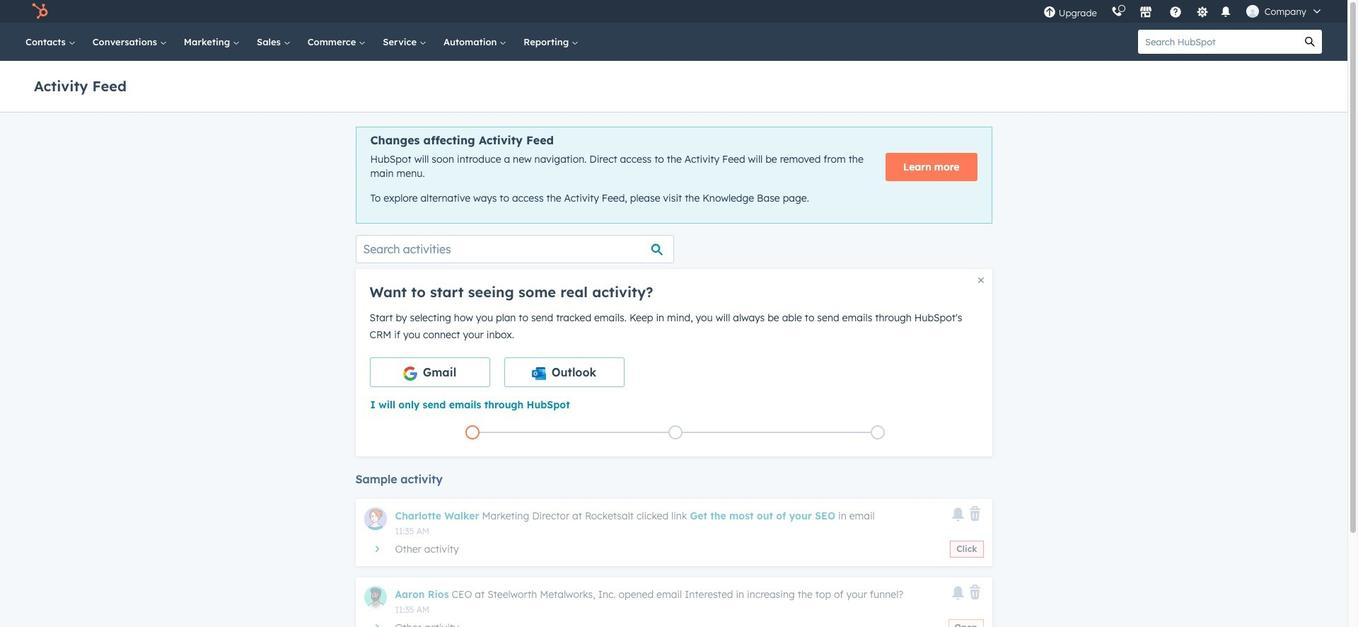 Task type: locate. For each thing, give the bounding box(es) containing it.
onboarding.steps.sendtrackedemailingmail.title image
[[672, 429, 679, 437]]

menu
[[1037, 0, 1331, 23]]

close image
[[978, 277, 984, 283]]

None checkbox
[[370, 357, 490, 387], [504, 357, 625, 387], [370, 357, 490, 387], [504, 357, 625, 387]]

list
[[371, 422, 980, 442]]



Task type: vqa. For each thing, say whether or not it's contained in the screenshot.
content in Writing content for your customers is a great way to create inbound traffic to your website and can help you promote yourself or your business.
no



Task type: describe. For each thing, give the bounding box(es) containing it.
Search HubSpot search field
[[1139, 30, 1299, 54]]

marketplaces image
[[1140, 6, 1153, 19]]

onboarding.steps.finalstep.title image
[[875, 429, 882, 437]]

Search activities search field
[[356, 235, 674, 263]]

jacob simon image
[[1247, 5, 1260, 18]]



